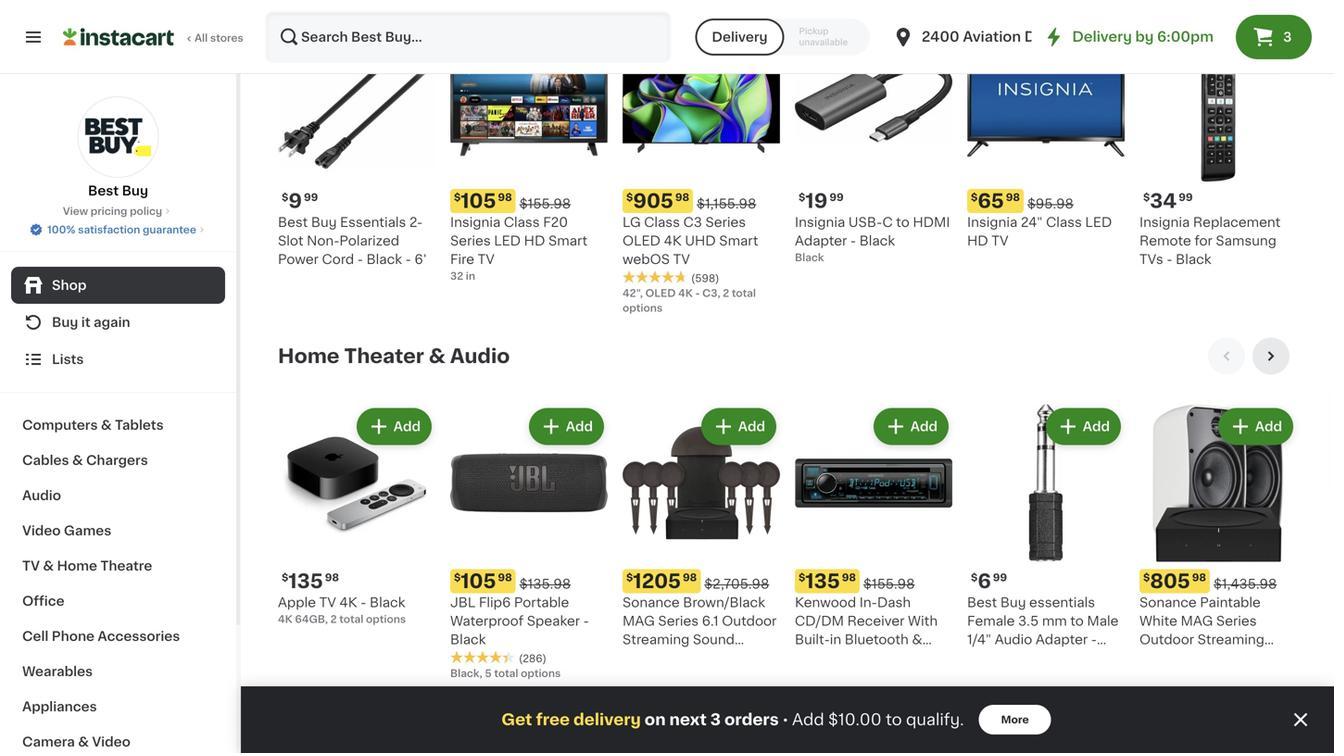 Task type: locate. For each thing, give the bounding box(es) containing it.
class down 905
[[644, 216, 680, 229]]

to right mm
[[1070, 615, 1084, 628]]

4 insignia from the left
[[1140, 216, 1190, 229]]

$ for $ 65 98
[[971, 192, 978, 202]]

adapter down mm
[[1036, 633, 1088, 646]]

1 horizontal spatial powered
[[1235, 652, 1292, 665]]

smart inside $ 105 98 $155.98 insignia class f20 series led hd smart fire tv 32 in
[[548, 234, 588, 247]]

1 powered from the left
[[676, 652, 733, 665]]

1 vertical spatial led
[[494, 234, 521, 247]]

by inside $ 1205 98 $2,705.98 sonance brown/black mag series 6.1 outdoor streaming sound system powered by sonos
[[736, 652, 753, 665]]

add button for 9
[[358, 30, 430, 63]]

0 horizontal spatial 135
[[288, 572, 323, 591]]

2 horizontal spatial audio
[[995, 633, 1032, 646]]

2 system from the left
[[1182, 652, 1232, 665]]

$ inside $ 1205 98 $2,705.98 sonance brown/black mag series 6.1 outdoor streaming sound system powered by sonos
[[626, 573, 633, 583]]

1 vertical spatial options
[[366, 614, 406, 624]]

- down male
[[1091, 633, 1097, 646]]

tv
[[992, 234, 1008, 247], [478, 253, 495, 266], [673, 253, 690, 266], [22, 560, 40, 573], [319, 596, 336, 609]]

insignia inside insignia usb-c to hdmi adapter - black black
[[795, 216, 845, 229]]

insignia down 65
[[967, 216, 1018, 229]]

1 horizontal spatial led
[[1085, 216, 1112, 229]]

office
[[22, 595, 64, 608]]

0 vertical spatial options
[[623, 303, 663, 313]]

series for 105
[[450, 234, 491, 247]]

sonance
[[623, 596, 680, 609], [1140, 596, 1197, 609]]

105 for $ 105 98 $155.98 insignia class f20 series led hd smart fire tv 32 in
[[461, 191, 496, 211]]

0 vertical spatial 3
[[1283, 31, 1292, 44]]

$155.98 inside $ 135 98 $155.98 kenwood in-dash cd/dm receiver with built-in bluetooth & satellite radio-ready with detachable faceplate - black
[[863, 578, 915, 591]]

black down waterproof
[[450, 633, 486, 646]]

0 horizontal spatial by
[[736, 652, 753, 665]]

1 horizontal spatial class
[[644, 216, 680, 229]]

0 horizontal spatial best
[[88, 184, 119, 197]]

$ inside "$ 34 99"
[[1143, 192, 1150, 202]]

streaming inside sonance paintable white mag series outdoor streaming music system powered by sonos
[[1198, 633, 1264, 646]]

1 vertical spatial oled
[[645, 288, 676, 298]]

99 inside "$ 6 99"
[[993, 573, 1007, 583]]

& for tv & home theatre
[[43, 560, 54, 573]]

105 inside $ 105 98 $155.98 insignia class f20 series led hd smart fire tv 32 in
[[461, 191, 496, 211]]

1 vertical spatial home
[[57, 560, 97, 573]]

1 vertical spatial in
[[830, 633, 841, 646]]

tv up the office
[[22, 560, 40, 573]]

black down for
[[1176, 253, 1211, 266]]

series for 1205
[[658, 615, 699, 628]]

2 right c3,
[[723, 288, 729, 298]]

$ inside $ 905 98 $1,155.98 lg class c3 series oled 4k uhd smart webos tv
[[626, 192, 633, 202]]

$ inside $ 805 98
[[1143, 573, 1150, 583]]

mag inside $ 1205 98 $2,705.98 sonance brown/black mag series 6.1 outdoor streaming sound system powered by sonos
[[623, 615, 655, 628]]

1 sonance from the left
[[623, 596, 680, 609]]

1 horizontal spatial adapter
[[1036, 633, 1088, 646]]

4k down the (598)
[[678, 288, 693, 298]]

0 vertical spatial $155.98
[[519, 197, 571, 210]]

options down 42",
[[623, 303, 663, 313]]

99 inside "$ 19 99"
[[830, 192, 844, 202]]

$ 1205 98 $2,705.98 sonance brown/black mag series 6.1 outdoor streaming sound system powered by sonos
[[623, 572, 777, 683]]

0 horizontal spatial sonance
[[623, 596, 680, 609]]

0 vertical spatial home
[[278, 346, 339, 366]]

105 up jbl
[[461, 572, 496, 591]]

135 up apple
[[288, 572, 323, 591]]

1 vertical spatial video
[[92, 736, 130, 749]]

$ 105 98 $135.98 jbl flip6 portable waterproof speaker - black
[[450, 572, 589, 646]]

best inside best buy essentials 2- slot non-polarized power cord - black - 6'
[[278, 216, 308, 229]]

best up female
[[967, 596, 997, 609]]

streaming down paintable
[[1198, 633, 1264, 646]]

series down paintable
[[1216, 615, 1257, 628]]

computers
[[22, 419, 98, 432]]

2 horizontal spatial options
[[623, 303, 663, 313]]

4k left uhd
[[664, 234, 682, 247]]

product group containing 1205
[[623, 404, 780, 683]]

0 horizontal spatial adapter
[[795, 234, 847, 247]]

2 hd from the left
[[967, 234, 988, 247]]

1 horizontal spatial delivery
[[1072, 30, 1132, 44]]

black down polarized
[[366, 253, 402, 266]]

care
[[474, 717, 523, 737]]

class down $105.98 original price: $155.98 element
[[504, 216, 540, 229]]

1 horizontal spatial home
[[278, 346, 339, 366]]

4k down apple
[[278, 614, 292, 624]]

1 horizontal spatial system
[[1182, 652, 1232, 665]]

camera
[[22, 736, 75, 749]]

add button for $135.98
[[531, 410, 602, 443]]

1 mag from the left
[[623, 615, 655, 628]]

105 inside $ 105 98 $135.98 jbl flip6 portable waterproof speaker - black
[[461, 572, 496, 591]]

$ for $ 19 99
[[799, 192, 805, 202]]

insignia replacement remote for samsung tvs - black
[[1140, 216, 1281, 266]]

product group containing 905
[[623, 24, 780, 315]]

2 105 from the top
[[461, 572, 496, 591]]

$ for $ 105 98 $155.98 insignia class f20 series led hd smart fire tv 32 in
[[454, 192, 461, 202]]

uhd
[[685, 234, 716, 247]]

98 inside $ 135 98 $155.98 kenwood in-dash cd/dm receiver with built-in bluetooth & satellite radio-ready with detachable faceplate - black
[[842, 573, 856, 583]]

non-
[[307, 234, 339, 247]]

powered down paintable
[[1235, 652, 1292, 665]]

1 horizontal spatial audio
[[450, 346, 510, 366]]

buy up 3.5
[[1000, 596, 1026, 609]]

$ 105 98 $155.98 insignia class f20 series led hd smart fire tv 32 in
[[450, 191, 588, 281]]

0 horizontal spatial video
[[22, 524, 61, 537]]

99 right 9
[[304, 192, 318, 202]]

1 vertical spatial audio
[[22, 489, 61, 502]]

mag
[[623, 615, 655, 628], [1181, 615, 1213, 628]]

- left c3,
[[695, 288, 700, 298]]

hd down 65
[[967, 234, 988, 247]]

on
[[645, 712, 666, 728]]

options right 64gb,
[[366, 614, 406, 624]]

led down $105.98 original price: $155.98 element
[[494, 234, 521, 247]]

1 vertical spatial to
[[1070, 615, 1084, 628]]

$ inside $ 105 98 $135.98 jbl flip6 portable waterproof speaker - black
[[454, 573, 461, 583]]

series inside $ 105 98 $155.98 insignia class f20 series led hd smart fire tv 32 in
[[450, 234, 491, 247]]

1 horizontal spatial 3
[[1283, 31, 1292, 44]]

add button for 6
[[1048, 410, 1119, 443]]

0 horizontal spatial streaming
[[623, 633, 690, 646]]

usb-
[[849, 216, 882, 229]]

1 vertical spatial $155.98
[[863, 578, 915, 591]]

2 insignia from the left
[[795, 216, 845, 229]]

1 class from the left
[[504, 216, 540, 229]]

$2,705.98
[[704, 578, 769, 591]]

0 horizontal spatial $155.98
[[519, 197, 571, 210]]

to right c
[[896, 216, 910, 229]]

$155.98 inside $ 105 98 $155.98 insignia class f20 series led hd smart fire tv 32 in
[[519, 197, 571, 210]]

qualify.
[[906, 712, 964, 728]]

delivery inside button
[[712, 31, 768, 44]]

2 inside 42", oled 4k - c3, 2 total options
[[723, 288, 729, 298]]

1 horizontal spatial best
[[278, 216, 308, 229]]

add for 135
[[394, 420, 421, 433]]

1 horizontal spatial sonance
[[1140, 596, 1197, 609]]

in up satellite
[[830, 633, 841, 646]]

add for 9
[[394, 40, 421, 53]]

$ 19 99
[[799, 191, 844, 211]]

to right $10.00 on the right bottom of page
[[886, 712, 902, 728]]

item carousel region
[[278, 338, 1297, 702]]

apple tv 4k - black 4k 64gb, 2 total options
[[278, 596, 406, 624]]

with down dash
[[908, 615, 938, 628]]

1 105 from the top
[[461, 191, 496, 211]]

1 horizontal spatial $155.98
[[863, 578, 915, 591]]

adapter down "$ 19 99"
[[795, 234, 847, 247]]

oled
[[623, 234, 660, 247], [645, 288, 676, 298]]

0 horizontal spatial 2
[[330, 614, 337, 624]]

0 vertical spatial best
[[88, 184, 119, 197]]

99 inside $ 9 99
[[304, 192, 318, 202]]

- left 6'
[[405, 253, 411, 266]]

series up fire
[[450, 234, 491, 247]]

black inside "insignia replacement remote for samsung tvs - black"
[[1176, 253, 1211, 266]]

1 horizontal spatial 135
[[805, 572, 840, 591]]

c
[[882, 216, 893, 229]]

0 vertical spatial 2
[[723, 288, 729, 298]]

98 for $ 905 98 $1,155.98 lg class c3 series oled 4k uhd smart webos tv
[[675, 192, 689, 202]]

0 horizontal spatial 3
[[710, 712, 721, 728]]

& for computers & tablets
[[101, 419, 112, 432]]

★★★★★
[[623, 271, 687, 284], [623, 271, 687, 284], [450, 651, 515, 664], [450, 651, 515, 664]]

black left jbl
[[370, 596, 405, 609]]

2 mag from the left
[[1181, 615, 1213, 628]]

2 sonos from the left
[[1160, 670, 1201, 683]]

with down satellite
[[795, 670, 825, 683]]

0 vertical spatial by
[[1135, 30, 1154, 44]]

& up ready
[[912, 633, 922, 646]]

system up "on"
[[623, 652, 672, 665]]

series down $1,155.98 on the right
[[705, 216, 746, 229]]

3 insignia from the left
[[967, 216, 1018, 229]]

99 for 19
[[830, 192, 844, 202]]

2 135 from the left
[[805, 572, 840, 591]]

2 class from the left
[[644, 216, 680, 229]]

insignia for insignia replacement remote for samsung tvs - black
[[1140, 216, 1190, 229]]

buy it again link
[[11, 304, 225, 341]]

1 horizontal spatial with
[[908, 615, 938, 628]]

$ for $ 6 99
[[971, 573, 978, 583]]

video down appliances link
[[92, 736, 130, 749]]

cables
[[22, 454, 69, 467]]

0 vertical spatial total
[[732, 288, 756, 298]]

98 inside $ 805 98
[[1192, 573, 1206, 583]]

tv down uhd
[[673, 253, 690, 266]]

1 horizontal spatial mag
[[1181, 615, 1213, 628]]

0 vertical spatial oled
[[623, 234, 660, 247]]

$ inside "$ 19 99"
[[799, 192, 805, 202]]

2 horizontal spatial total
[[732, 288, 756, 298]]

- right tvs on the right top of page
[[1167, 253, 1172, 266]]

smart down f20 on the left top
[[548, 234, 588, 247]]

all stores link
[[63, 11, 245, 63]]

best up pricing
[[88, 184, 119, 197]]

0 vertical spatial led
[[1085, 216, 1112, 229]]

class inside $ 905 98 $1,155.98 lg class c3 series oled 4k uhd smart webos tv
[[644, 216, 680, 229]]

0 vertical spatial in
[[466, 271, 475, 281]]

product group
[[278, 24, 435, 269], [450, 24, 608, 283], [623, 24, 780, 315], [795, 24, 952, 265], [967, 24, 1125, 250], [1140, 24, 1297, 269], [278, 404, 435, 627], [450, 404, 608, 681], [623, 404, 780, 683], [795, 404, 952, 702], [967, 404, 1125, 665], [1140, 404, 1297, 683]]

$155.98 for 135
[[863, 578, 915, 591]]

slot
[[278, 234, 303, 247]]

4k inside $ 905 98 $1,155.98 lg class c3 series oled 4k uhd smart webos tv
[[664, 234, 682, 247]]

98 inside $ 65 98
[[1006, 192, 1020, 202]]

video left games
[[22, 524, 61, 537]]

radio-
[[851, 652, 894, 665]]

0 horizontal spatial outdoor
[[722, 615, 777, 628]]

tv inside $ 905 98 $1,155.98 lg class c3 series oled 4k uhd smart webos tv
[[673, 253, 690, 266]]

outdoor down brown/black
[[722, 615, 777, 628]]

None search field
[[265, 11, 671, 63]]

$ 135 98 $155.98 kenwood in-dash cd/dm receiver with built-in bluetooth & satellite radio-ready with detachable faceplate - black
[[795, 572, 938, 702]]

98 for $ 135 98
[[325, 573, 339, 583]]

2 powered from the left
[[1235, 652, 1292, 665]]

add for $1,155.98
[[738, 40, 765, 53]]

adapter inside best buy essentials female 3.5 mm to male 1/4" audio adapter - black
[[1036, 633, 1088, 646]]

insignia for insignia 24" class led hd tv
[[967, 216, 1018, 229]]

insignia up remote
[[1140, 216, 1190, 229]]

video games
[[22, 524, 111, 537]]

3 inside treatment tracker modal dialog
[[710, 712, 721, 728]]

in inside $ 105 98 $155.98 insignia class f20 series led hd smart fire tv 32 in
[[466, 271, 475, 281]]

0 vertical spatial outdoor
[[722, 615, 777, 628]]

product group containing 9
[[278, 24, 435, 269]]

64gb,
[[295, 614, 328, 624]]

1 vertical spatial 105
[[461, 572, 496, 591]]

led down the $65.98 original price: $95.98 'element'
[[1085, 216, 1112, 229]]

2 smart from the left
[[719, 234, 758, 247]]

98 for $ 65 98
[[1006, 192, 1020, 202]]

1 135 from the left
[[288, 572, 323, 591]]

oled right 42",
[[645, 288, 676, 298]]

0 horizontal spatial options
[[366, 614, 406, 624]]

99 right the 6
[[993, 573, 1007, 583]]

& left tablets
[[101, 419, 112, 432]]

0 horizontal spatial class
[[504, 216, 540, 229]]

$ inside "$ 6 99"
[[971, 573, 978, 583]]

for
[[1194, 234, 1213, 247]]

sonance up white
[[1140, 596, 1197, 609]]

6'
[[414, 253, 427, 266]]

135 inside $ 135 98 $155.98 kenwood in-dash cd/dm receiver with built-in bluetooth & satellite radio-ready with detachable faceplate - black
[[805, 572, 840, 591]]

audio down cables
[[22, 489, 61, 502]]

powered down sound
[[676, 652, 733, 665]]

0 horizontal spatial powered
[[676, 652, 733, 665]]

2 horizontal spatial class
[[1046, 216, 1082, 229]]

& inside "link"
[[101, 419, 112, 432]]

product group containing 19
[[795, 24, 952, 265]]

total right c3,
[[732, 288, 756, 298]]

1 vertical spatial outdoor
[[1140, 633, 1194, 646]]

outdoor up 'music'
[[1140, 633, 1194, 646]]

$155.98 up f20 on the left top
[[519, 197, 571, 210]]

add button for $1,155.98
[[703, 30, 775, 63]]

best inside best buy essentials female 3.5 mm to male 1/4" audio adapter - black
[[967, 596, 997, 609]]

0 vertical spatial with
[[908, 615, 938, 628]]

98
[[498, 192, 512, 202], [675, 192, 689, 202], [1006, 192, 1020, 202], [325, 573, 339, 583], [498, 573, 512, 583], [683, 573, 697, 583], [842, 573, 856, 583], [1192, 573, 1206, 583]]

98 inside $ 105 98 $135.98 jbl flip6 portable waterproof speaker - black
[[498, 573, 512, 583]]

tv up 64gb,
[[319, 596, 336, 609]]

female
[[967, 615, 1015, 628]]

mag down paintable
[[1181, 615, 1213, 628]]

1 horizontal spatial total
[[494, 668, 518, 679]]

1 sonos from the left
[[623, 670, 663, 683]]

3 inside button
[[1283, 31, 1292, 44]]

add button for 19
[[875, 30, 947, 63]]

$ for $ 1205 98 $2,705.98 sonance brown/black mag series 6.1 outdoor streaming sound system powered by sonos
[[626, 573, 633, 583]]

4k right apple
[[339, 596, 357, 609]]

kenwood
[[795, 596, 856, 609]]

2 vertical spatial options
[[521, 668, 561, 679]]

sonos down 'music'
[[1160, 670, 1201, 683]]

98 inside $ 905 98 $1,155.98 lg class c3 series oled 4k uhd smart webos tv
[[675, 192, 689, 202]]

- down detachable
[[863, 689, 868, 702]]

0 vertical spatial 105
[[461, 191, 496, 211]]

-
[[850, 234, 856, 247], [357, 253, 363, 266], [405, 253, 411, 266], [1167, 253, 1172, 266], [695, 288, 700, 298], [361, 596, 366, 609], [583, 615, 589, 628], [1091, 633, 1097, 646], [863, 689, 868, 702]]

1 vertical spatial by
[[736, 652, 753, 665]]

insignia down "$ 19 99"
[[795, 216, 845, 229]]

99 right the 34
[[1179, 192, 1193, 202]]

99 right 19
[[830, 192, 844, 202]]

oled up webos
[[623, 234, 660, 247]]

100%
[[47, 225, 75, 235]]

tv right fire
[[478, 253, 495, 266]]

add button
[[358, 30, 430, 63], [703, 30, 775, 63], [875, 30, 947, 63], [1048, 30, 1119, 63], [1220, 30, 1291, 63], [358, 410, 430, 443], [531, 410, 602, 443], [703, 410, 775, 443], [875, 410, 947, 443], [1048, 410, 1119, 443], [1220, 410, 1291, 443]]

system right 'music'
[[1182, 652, 1232, 665]]

$ 805 98
[[1143, 572, 1206, 591]]

1 insignia from the left
[[450, 216, 501, 229]]

lists link
[[11, 341, 225, 378]]

tv inside $ 105 98 $155.98 insignia class f20 series led hd smart fire tv 32 in
[[478, 253, 495, 266]]

smart
[[548, 234, 588, 247], [719, 234, 758, 247]]

1 vertical spatial 2
[[330, 614, 337, 624]]

delivery
[[1072, 30, 1132, 44], [712, 31, 768, 44]]

buy inside best buy essentials 2- slot non-polarized power cord - black - 6'
[[311, 216, 337, 229]]

$ inside $ 135 98
[[282, 573, 288, 583]]

$155.98 for 105
[[519, 197, 571, 210]]

black down detachable
[[872, 689, 907, 702]]

1 vertical spatial total
[[339, 614, 363, 624]]

3.5
[[1018, 615, 1039, 628]]

insignia inside insignia 24" class led hd tv
[[967, 216, 1018, 229]]

6:00pm
[[1157, 30, 1214, 44]]

1 horizontal spatial in
[[830, 633, 841, 646]]

total right 64gb,
[[339, 614, 363, 624]]

1 vertical spatial adapter
[[1036, 633, 1088, 646]]

0 vertical spatial to
[[896, 216, 910, 229]]

98 inside $ 1205 98 $2,705.98 sonance brown/black mag series 6.1 outdoor streaming sound system powered by sonos
[[683, 573, 697, 583]]

cell
[[22, 630, 49, 643]]

& right camera
[[78, 736, 89, 749]]

$ inside $ 135 98 $155.98 kenwood in-dash cd/dm receiver with built-in bluetooth & satellite radio-ready with detachable faceplate - black
[[799, 573, 805, 583]]

1 horizontal spatial hd
[[967, 234, 988, 247]]

by left 6:00pm
[[1135, 30, 1154, 44]]

2 vertical spatial audio
[[995, 633, 1032, 646]]

series inside $ 1205 98 $2,705.98 sonance brown/black mag series 6.1 outdoor streaming sound system powered by sonos
[[658, 615, 699, 628]]

delivery
[[573, 712, 641, 728]]

0 vertical spatial adapter
[[795, 234, 847, 247]]

sound
[[693, 633, 735, 646]]

98 inside $ 105 98 $155.98 insignia class f20 series led hd smart fire tv 32 in
[[498, 192, 512, 202]]

98 for $ 135 98 $155.98 kenwood in-dash cd/dm receiver with built-in bluetooth & satellite radio-ready with detachable faceplate - black
[[842, 573, 856, 583]]

1 streaming from the left
[[623, 633, 690, 646]]

135 for $ 135 98 $155.98 kenwood in-dash cd/dm receiver with built-in bluetooth & satellite radio-ready with detachable faceplate - black
[[805, 572, 840, 591]]

$ inside $ 65 98
[[971, 192, 978, 202]]

$135.98 original price: $155.98 element
[[795, 569, 952, 593]]

best buy logo image
[[77, 96, 159, 178]]

1 vertical spatial with
[[795, 670, 825, 683]]

1 horizontal spatial sonos
[[1160, 670, 1201, 683]]

by down brown/black
[[736, 652, 753, 665]]

$135.98
[[519, 578, 571, 591]]

0 horizontal spatial smart
[[548, 234, 588, 247]]

buy up "non-" at left top
[[311, 216, 337, 229]]

0 horizontal spatial mag
[[623, 615, 655, 628]]

0 horizontal spatial system
[[623, 652, 672, 665]]

1 hd from the left
[[524, 234, 545, 247]]

insignia inside "insignia replacement remote for samsung tvs - black"
[[1140, 216, 1190, 229]]

1 horizontal spatial smart
[[719, 234, 758, 247]]

0 horizontal spatial led
[[494, 234, 521, 247]]

insignia up fire
[[450, 216, 501, 229]]

2 streaming from the left
[[1198, 633, 1264, 646]]

98 inside $ 135 98
[[325, 573, 339, 583]]

0 horizontal spatial home
[[57, 560, 97, 573]]

& right cables
[[72, 454, 83, 467]]

insignia 24" class led hd tv
[[967, 216, 1112, 247]]

0 horizontal spatial total
[[339, 614, 363, 624]]

black down 1/4"
[[967, 652, 1003, 665]]

1 vertical spatial 3
[[710, 712, 721, 728]]

class down $95.98
[[1046, 216, 1082, 229]]

1 horizontal spatial outdoor
[[1140, 633, 1194, 646]]

1 system from the left
[[623, 652, 672, 665]]

- inside $ 105 98 $135.98 jbl flip6 portable waterproof speaker - black
[[583, 615, 589, 628]]

best buy
[[88, 184, 148, 197]]

home inside "tv & home theatre" link
[[57, 560, 97, 573]]

buy inside best buy essentials female 3.5 mm to male 1/4" audio adapter - black
[[1000, 596, 1026, 609]]

streaming left sound
[[623, 633, 690, 646]]

system inside $ 1205 98 $2,705.98 sonance brown/black mag series 6.1 outdoor streaming sound system powered by sonos
[[623, 652, 672, 665]]

home down video games
[[57, 560, 97, 573]]

1 vertical spatial best
[[278, 216, 308, 229]]

streaming
[[623, 633, 690, 646], [1198, 633, 1264, 646]]

99 inside "$ 34 99"
[[1179, 192, 1193, 202]]

105 up fire
[[461, 191, 496, 211]]

oled inside $ 905 98 $1,155.98 lg class c3 series oled 4k uhd smart webos tv
[[623, 234, 660, 247]]

computers & tablets link
[[11, 408, 225, 443]]

audio down 3.5
[[995, 633, 1032, 646]]

series left 6.1
[[658, 615, 699, 628]]

•
[[783, 712, 788, 727]]

2 vertical spatial best
[[967, 596, 997, 609]]

sonance inside sonance paintable white mag series outdoor streaming music system powered by sonos
[[1140, 596, 1197, 609]]

2 horizontal spatial best
[[967, 596, 997, 609]]

fitness & personal care
[[278, 717, 523, 737]]

0 horizontal spatial hd
[[524, 234, 545, 247]]

- right apple
[[361, 596, 366, 609]]

white
[[1140, 615, 1177, 628]]

essentials
[[340, 216, 406, 229]]

1 smart from the left
[[548, 234, 588, 247]]

- right speaker
[[583, 615, 589, 628]]

$ 34 99
[[1143, 191, 1193, 211]]

& right fitness
[[358, 717, 374, 737]]

add button for $155.98
[[875, 410, 947, 443]]

treatment tracker modal dialog
[[241, 686, 1334, 753]]

home left theater
[[278, 346, 339, 366]]

& for fitness & personal care
[[358, 717, 374, 737]]

best up the slot
[[278, 216, 308, 229]]

$ for $ 34 99
[[1143, 192, 1150, 202]]

wearables
[[22, 665, 93, 678]]

best buy essentials 2- slot non-polarized power cord - black - 6'
[[278, 216, 427, 266]]

$ inside $ 105 98 $155.98 insignia class f20 series led hd smart fire tv 32 in
[[454, 192, 461, 202]]

2
[[723, 288, 729, 298], [330, 614, 337, 624]]

2 sonance from the left
[[1140, 596, 1197, 609]]

add for $155.98
[[910, 420, 938, 433]]

to inside insignia usb-c to hdmi adapter - black black
[[896, 216, 910, 229]]

0 horizontal spatial sonos
[[623, 670, 663, 683]]

paintable
[[1200, 596, 1261, 609]]

$ 905 98 $1,155.98 lg class c3 series oled 4k uhd smart webos tv
[[623, 191, 758, 266]]

1 horizontal spatial by
[[1135, 30, 1154, 44]]

satellite
[[795, 652, 848, 665]]

hd down f20 on the left top
[[524, 234, 545, 247]]

- inside $ 135 98 $155.98 kenwood in-dash cd/dm receiver with built-in bluetooth & satellite radio-ready with detachable faceplate - black
[[863, 689, 868, 702]]

1 horizontal spatial streaming
[[1198, 633, 1264, 646]]

9
[[288, 191, 302, 211]]

0 horizontal spatial in
[[466, 271, 475, 281]]

orders
[[724, 712, 779, 728]]

3 class from the left
[[1046, 216, 1082, 229]]

total right 5
[[494, 668, 518, 679]]

to inside best buy essentials female 3.5 mm to male 1/4" audio adapter - black
[[1070, 615, 1084, 628]]

faceplate
[[795, 689, 859, 702]]

- down usb-
[[850, 234, 856, 247]]

sonos up "on"
[[623, 670, 663, 683]]

home theater & audio
[[278, 346, 510, 366]]

options down (286)
[[521, 668, 561, 679]]

smart right uhd
[[719, 234, 758, 247]]

class inside insignia 24" class led hd tv
[[1046, 216, 1082, 229]]

series inside $ 905 98 $1,155.98 lg class c3 series oled 4k uhd smart webos tv
[[705, 216, 746, 229]]

0 horizontal spatial delivery
[[712, 31, 768, 44]]

again
[[94, 316, 130, 329]]

1 horizontal spatial 2
[[723, 288, 729, 298]]

$ inside $ 9 99
[[282, 192, 288, 202]]

& up the office
[[43, 560, 54, 573]]

audio
[[450, 346, 510, 366], [22, 489, 61, 502], [995, 633, 1032, 646]]

class inside $ 105 98 $155.98 insignia class f20 series led hd smart fire tv 32 in
[[504, 216, 540, 229]]

class for 105
[[504, 216, 540, 229]]

2 vertical spatial to
[[886, 712, 902, 728]]

led inside insignia 24" class led hd tv
[[1085, 216, 1112, 229]]

buy up 'policy'
[[122, 184, 148, 197]]



Task type: describe. For each thing, give the bounding box(es) containing it.
guarantee
[[143, 225, 196, 235]]

add for $135.98
[[566, 420, 593, 433]]

get
[[501, 712, 532, 728]]

98 for $ 105 98 $155.98 insignia class f20 series led hd smart fire tv 32 in
[[498, 192, 512, 202]]

portable
[[514, 596, 569, 609]]

5
[[485, 668, 492, 679]]

99 for 9
[[304, 192, 318, 202]]

black down 19
[[795, 252, 824, 263]]

tvs
[[1140, 253, 1163, 266]]

insignia inside $ 105 98 $155.98 insignia class f20 series led hd smart fire tv 32 in
[[450, 216, 501, 229]]

add button for 135
[[358, 410, 430, 443]]

tv & home theatre link
[[11, 548, 225, 584]]

instacart logo image
[[63, 26, 174, 48]]

add for 34
[[1255, 40, 1282, 53]]

built-
[[795, 633, 830, 646]]

sonos inside sonance paintable white mag series outdoor streaming music system powered by sonos
[[1160, 670, 1201, 683]]

appliances
[[22, 700, 97, 713]]

best for 6
[[967, 596, 997, 609]]

get free delivery on next 3 orders • add $10.00 to qualify.
[[501, 712, 964, 728]]

stores
[[210, 33, 243, 43]]

135 for $ 135 98
[[288, 572, 323, 591]]

buy for best buy
[[122, 184, 148, 197]]

$105.98 original price: $135.98 element
[[450, 569, 608, 593]]

chargers
[[86, 454, 148, 467]]

aviation
[[963, 30, 1021, 44]]

- inside best buy essentials female 3.5 mm to male 1/4" audio adapter - black
[[1091, 633, 1097, 646]]

c3,
[[702, 288, 720, 298]]

audio link
[[11, 478, 225, 513]]

$ 6 99
[[971, 572, 1007, 591]]

lists
[[52, 353, 84, 366]]

905
[[633, 191, 673, 211]]

in inside $ 135 98 $155.98 kenwood in-dash cd/dm receiver with built-in bluetooth & satellite radio-ready with detachable faceplate - black
[[830, 633, 841, 646]]

$105.98 original price: $155.98 element
[[450, 189, 608, 213]]

oled inside 42", oled 4k - c3, 2 total options
[[645, 288, 676, 298]]

$ for $ 805 98
[[1143, 573, 1150, 583]]

to inside treatment tracker modal dialog
[[886, 712, 902, 728]]

black inside the apple tv 4k - black 4k 64gb, 2 total options
[[370, 596, 405, 609]]

1 horizontal spatial video
[[92, 736, 130, 749]]

more
[[1001, 715, 1029, 725]]

black, 5 total options
[[450, 668, 561, 679]]

polarized
[[339, 234, 399, 247]]

fire
[[450, 253, 474, 266]]

98 for $ 805 98
[[1192, 573, 1206, 583]]

tv inside insignia 24" class led hd tv
[[992, 234, 1008, 247]]

best buy essentials female 3.5 mm to male 1/4" audio adapter - black
[[967, 596, 1119, 665]]

sonance inside $ 1205 98 $2,705.98 sonance brown/black mag series 6.1 outdoor streaming sound system powered by sonos
[[623, 596, 680, 609]]

2400
[[922, 30, 960, 44]]

samsung
[[1216, 234, 1277, 247]]

32
[[450, 271, 463, 281]]

bluetooth
[[845, 633, 909, 646]]

- inside the apple tv 4k - black 4k 64gb, 2 total options
[[361, 596, 366, 609]]

4k inside 42", oled 4k - c3, 2 total options
[[678, 288, 693, 298]]

streaming inside $ 1205 98 $2,705.98 sonance brown/black mag series 6.1 outdoor streaming sound system powered by sonos
[[623, 633, 690, 646]]

black inside $ 135 98 $155.98 kenwood in-dash cd/dm receiver with built-in bluetooth & satellite radio-ready with detachable faceplate - black
[[872, 689, 907, 702]]

product group containing 805
[[1140, 404, 1297, 683]]

tablets
[[115, 419, 164, 432]]

6
[[978, 572, 991, 591]]

led inside $ 105 98 $155.98 insignia class f20 series led hd smart fire tv 32 in
[[494, 234, 521, 247]]

pricing
[[91, 206, 127, 216]]

cd/dm
[[795, 615, 844, 628]]

& for cables & chargers
[[72, 454, 83, 467]]

0 horizontal spatial audio
[[22, 489, 61, 502]]

series for 905
[[705, 216, 746, 229]]

cables & chargers
[[22, 454, 148, 467]]

98 for $ 105 98 $135.98 jbl flip6 portable waterproof speaker - black
[[498, 573, 512, 583]]

$ for $ 905 98 $1,155.98 lg class c3 series oled 4k uhd smart webos tv
[[626, 192, 633, 202]]

1 horizontal spatial options
[[521, 668, 561, 679]]

$905.98 original price: $1,155.98 element
[[623, 189, 780, 213]]

brown/black
[[683, 596, 765, 609]]

best inside best buy link
[[88, 184, 119, 197]]

- inside insignia usb-c to hdmi adapter - black black
[[850, 234, 856, 247]]

service type group
[[695, 19, 870, 56]]

$65.98 original price: $95.98 element
[[967, 189, 1125, 213]]

games
[[64, 524, 111, 537]]

mm
[[1042, 615, 1067, 628]]

options inside 42", oled 4k - c3, 2 total options
[[623, 303, 663, 313]]

powered inside sonance paintable white mag series outdoor streaming music system powered by sonos
[[1235, 652, 1292, 665]]

1/4"
[[967, 633, 991, 646]]

powered inside $ 1205 98 $2,705.98 sonance brown/black mag series 6.1 outdoor streaming sound system powered by sonos
[[676, 652, 733, 665]]

total inside 42", oled 4k - c3, 2 total options
[[732, 288, 756, 298]]

delivery for delivery
[[712, 31, 768, 44]]

outdoor inside $ 1205 98 $2,705.98 sonance brown/black mag series 6.1 outdoor streaming sound system powered by sonos
[[722, 615, 777, 628]]

& for camera & video
[[78, 736, 89, 749]]

accessories
[[98, 630, 180, 643]]

wearables link
[[11, 654, 225, 689]]

42",
[[623, 288, 643, 298]]

6.1
[[702, 615, 719, 628]]

view pricing policy
[[63, 206, 162, 216]]

black inside best buy essentials female 3.5 mm to male 1/4" audio adapter - black
[[967, 652, 1003, 665]]

2 vertical spatial total
[[494, 668, 518, 679]]

99 for 34
[[1179, 192, 1193, 202]]

add button for 34
[[1220, 30, 1291, 63]]

personal
[[379, 717, 469, 737]]

theater
[[344, 346, 424, 366]]

$ for $ 135 98 $155.98 kenwood in-dash cd/dm receiver with built-in bluetooth & satellite radio-ready with detachable faceplate - black
[[799, 573, 805, 583]]

detachable
[[828, 670, 903, 683]]

$1,205.98 original price: $2,705.98 element
[[623, 569, 780, 593]]

buy for best buy essentials 2- slot non-polarized power cord - black - 6'
[[311, 216, 337, 229]]

smart inside $ 905 98 $1,155.98 lg class c3 series oled 4k uhd smart webos tv
[[719, 234, 758, 247]]

cord
[[322, 253, 354, 266]]

& inside $ 135 98 $155.98 kenwood in-dash cd/dm receiver with built-in bluetooth & satellite radio-ready with detachable faceplate - black
[[912, 633, 922, 646]]

98 for $ 1205 98 $2,705.98 sonance brown/black mag series 6.1 outdoor streaming sound system powered by sonos
[[683, 573, 697, 583]]

24"
[[1021, 216, 1043, 229]]

best buy link
[[77, 96, 159, 200]]

in-
[[860, 596, 877, 609]]

3 button
[[1236, 15, 1312, 59]]

apple
[[278, 596, 316, 609]]

class for 905
[[644, 216, 680, 229]]

adapter inside insignia usb-c to hdmi adapter - black black
[[795, 234, 847, 247]]

shop link
[[11, 267, 225, 304]]

buy it again
[[52, 316, 130, 329]]

hd inside $ 105 98 $155.98 insignia class f20 series led hd smart fire tv 32 in
[[524, 234, 545, 247]]

next
[[669, 712, 707, 728]]

remote
[[1140, 234, 1191, 247]]

audio inside best buy essentials female 3.5 mm to male 1/4" audio adapter - black
[[995, 633, 1032, 646]]

1205
[[633, 572, 681, 591]]

100% satisfaction guarantee button
[[29, 219, 207, 237]]

$1,435.98
[[1214, 578, 1277, 591]]

black inside best buy essentials 2- slot non-polarized power cord - black - 6'
[[366, 253, 402, 266]]

mag inside sonance paintable white mag series outdoor streaming music system powered by sonos
[[1181, 615, 1213, 628]]

camera & video link
[[11, 724, 225, 753]]

- down polarized
[[357, 253, 363, 266]]

Search field
[[267, 13, 669, 61]]

buy for best buy essentials female 3.5 mm to male 1/4" audio adapter - black
[[1000, 596, 1026, 609]]

outdoor inside sonance paintable white mag series outdoor streaming music system powered by sonos
[[1140, 633, 1194, 646]]

delivery button
[[695, 19, 784, 56]]

hd inside insignia 24" class led hd tv
[[967, 234, 988, 247]]

black inside $ 105 98 $135.98 jbl flip6 portable waterproof speaker - black
[[450, 633, 486, 646]]

free
[[536, 712, 570, 728]]

insignia for insignia usb-c to hdmi adapter - black black
[[795, 216, 845, 229]]

(286)
[[519, 654, 547, 664]]

$1,155.98
[[697, 197, 756, 210]]

black down c
[[859, 234, 895, 247]]

99 for 6
[[993, 573, 1007, 583]]

$ for $ 9 99
[[282, 192, 288, 202]]

- inside "insignia replacement remote for samsung tvs - black"
[[1167, 253, 1172, 266]]

options inside the apple tv 4k - black 4k 64gb, 2 total options
[[366, 614, 406, 624]]

phone
[[52, 630, 94, 643]]

$ 65 98
[[971, 191, 1020, 211]]

series inside sonance paintable white mag series outdoor streaming music system powered by sonos
[[1216, 615, 1257, 628]]

product group containing 6
[[967, 404, 1125, 665]]

policy
[[130, 206, 162, 216]]

& right theater
[[429, 346, 445, 366]]

$805.98 original price: $1,435.98 element
[[1140, 569, 1297, 593]]

product group containing 65
[[967, 24, 1125, 250]]

add for $2,705.98
[[738, 420, 765, 433]]

105 for $ 105 98 $135.98 jbl flip6 portable waterproof speaker - black
[[461, 572, 496, 591]]

0 horizontal spatial with
[[795, 670, 825, 683]]

system inside sonance paintable white mag series outdoor streaming music system powered by sonos
[[1182, 652, 1232, 665]]

$ for $ 135 98
[[282, 573, 288, 583]]

0 vertical spatial video
[[22, 524, 61, 537]]

delivery for delivery by 6:00pm
[[1072, 30, 1132, 44]]

42", oled 4k - c3, 2 total options
[[623, 288, 756, 313]]

dash
[[877, 596, 911, 609]]

0 vertical spatial audio
[[450, 346, 510, 366]]

total inside the apple tv 4k - black 4k 64gb, 2 total options
[[339, 614, 363, 624]]

2400 aviation dr
[[922, 30, 1042, 44]]

home inside item carousel region
[[278, 346, 339, 366]]

add inside treatment tracker modal dialog
[[792, 712, 824, 728]]

best for 9
[[278, 216, 308, 229]]

it
[[81, 316, 90, 329]]

add button for $2,705.98
[[703, 410, 775, 443]]

add for 6
[[1083, 420, 1110, 433]]

buy left it
[[52, 316, 78, 329]]

product group containing 34
[[1140, 24, 1297, 269]]

computers & tablets
[[22, 419, 164, 432]]

tv inside the apple tv 4k - black 4k 64gb, 2 total options
[[319, 596, 336, 609]]

$95.98
[[1027, 197, 1074, 210]]

sonos inside $ 1205 98 $2,705.98 sonance brown/black mag series 6.1 outdoor streaming sound system powered by sonos
[[623, 670, 663, 683]]

jbl
[[450, 596, 476, 609]]

2 inside the apple tv 4k - black 4k 64gb, 2 total options
[[330, 614, 337, 624]]

power
[[278, 253, 319, 266]]

ready
[[894, 652, 936, 665]]

- inside 42", oled 4k - c3, 2 total options
[[695, 288, 700, 298]]

add for 19
[[910, 40, 938, 53]]

replacement
[[1193, 216, 1281, 229]]

by
[[1140, 670, 1157, 683]]

$ for $ 105 98 $135.98 jbl flip6 portable waterproof speaker - black
[[454, 573, 461, 583]]

theatre
[[100, 560, 152, 573]]

65
[[978, 191, 1004, 211]]



Task type: vqa. For each thing, say whether or not it's contained in the screenshot.
1st Swanson's
no



